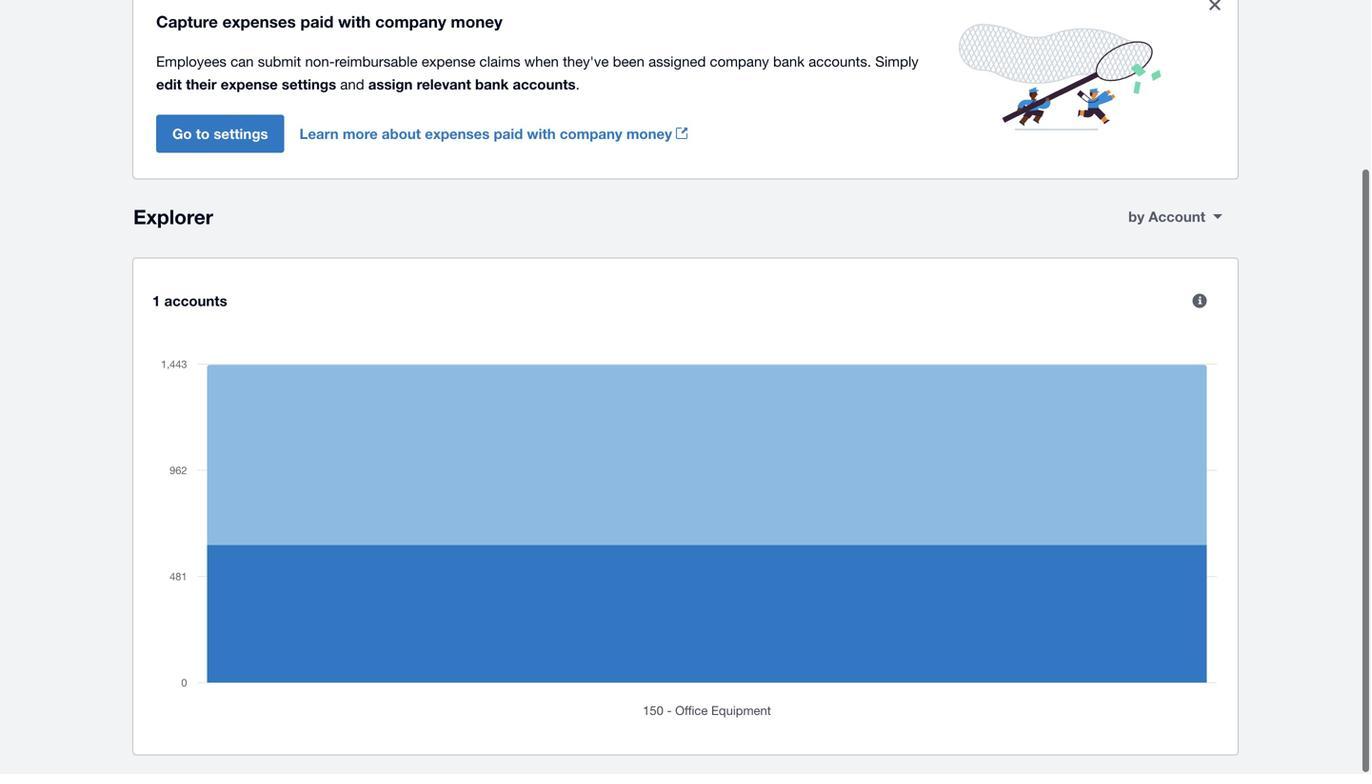 Task type: describe. For each thing, give the bounding box(es) containing it.
expenses inside button
[[425, 125, 490, 143]]

simply
[[875, 53, 919, 70]]

settings inside the employees can submit non-reimbursable expense claims when they've been assigned company bank accounts. simply edit their expense settings and assign relevant bank accounts .
[[282, 76, 336, 93]]

and
[[340, 76, 364, 93]]

by account
[[1129, 209, 1206, 226]]

by
[[1129, 209, 1145, 226]]

1 vertical spatial accounts
[[164, 293, 227, 310]]

.
[[576, 76, 580, 93]]

close image
[[1196, 0, 1234, 24]]

0 horizontal spatial company
[[375, 12, 446, 31]]

go to settings link
[[156, 115, 300, 153]]

when
[[525, 53, 559, 70]]

employees can submit non-reimbursable expense claims when they've been assigned company bank accounts. simply edit their expense settings and assign relevant bank accounts .
[[156, 53, 919, 93]]

capture expenses paid with company money status
[[133, 0, 1238, 179]]

0 horizontal spatial expenses
[[222, 12, 296, 31]]

learn more about expenses paid with company money link
[[300, 115, 703, 153]]

account
[[1149, 209, 1206, 226]]

relevant
[[417, 76, 471, 93]]

1 horizontal spatial expense
[[422, 53, 476, 70]]

with inside button
[[527, 125, 556, 143]]

assigned
[[649, 53, 706, 70]]

reimbursable
[[335, 53, 418, 70]]

about
[[382, 125, 421, 143]]

company inside the employees can submit non-reimbursable expense claims when they've been assigned company bank accounts. simply edit their expense settings and assign relevant bank accounts .
[[710, 53, 769, 70]]

postal workers catching money image
[[936, 1, 1185, 154]]

0 horizontal spatial bank
[[475, 76, 509, 93]]

1
[[152, 293, 160, 310]]

their
[[186, 76, 217, 93]]

been
[[613, 53, 645, 70]]

2 1 image from the left
[[198, 355, 1217, 774]]

learn more about expenses paid with company money
[[300, 125, 672, 143]]

non-
[[305, 53, 335, 70]]

they've
[[563, 53, 609, 70]]

learn
[[300, 125, 339, 143]]

submit
[[258, 53, 301, 70]]

key image
[[1181, 282, 1219, 320]]



Task type: vqa. For each thing, say whether or not it's contained in the screenshot.
leftmost amounts
no



Task type: locate. For each thing, give the bounding box(es) containing it.
with
[[338, 12, 371, 31], [527, 125, 556, 143]]

claims
[[480, 53, 521, 70]]

0 vertical spatial bank
[[773, 53, 805, 70]]

company right assigned
[[710, 53, 769, 70]]

0 vertical spatial money
[[451, 12, 503, 31]]

more
[[343, 125, 378, 143]]

0 horizontal spatial expense
[[221, 76, 278, 93]]

accounts.
[[809, 53, 872, 70]]

company up reimbursable
[[375, 12, 446, 31]]

0 vertical spatial paid
[[300, 12, 334, 31]]

accounts inside the employees can submit non-reimbursable expense claims when they've been assigned company bank accounts. simply edit their expense settings and assign relevant bank accounts .
[[513, 76, 576, 93]]

with up reimbursable
[[338, 12, 371, 31]]

0 vertical spatial accounts
[[513, 76, 576, 93]]

bank
[[773, 53, 805, 70], [475, 76, 509, 93]]

1 vertical spatial expense
[[221, 76, 278, 93]]

1 horizontal spatial paid
[[494, 125, 523, 143]]

employees
[[156, 53, 227, 70]]

bank down claims
[[475, 76, 509, 93]]

expenses down "relevant"
[[425, 125, 490, 143]]

paid up "non-"
[[300, 12, 334, 31]]

1 vertical spatial bank
[[475, 76, 509, 93]]

settings
[[282, 76, 336, 93], [214, 125, 268, 143]]

0 horizontal spatial settings
[[214, 125, 268, 143]]

explorer
[[133, 205, 213, 229]]

1 vertical spatial expenses
[[425, 125, 490, 143]]

bank left accounts.
[[773, 53, 805, 70]]

1 accounts
[[152, 293, 227, 310]]

money
[[451, 12, 503, 31], [627, 125, 672, 143]]

money up claims
[[451, 12, 503, 31]]

expense up "relevant"
[[422, 53, 476, 70]]

0 vertical spatial expense
[[422, 53, 476, 70]]

0 vertical spatial company
[[375, 12, 446, 31]]

paid inside button
[[494, 125, 523, 143]]

1 horizontal spatial expenses
[[425, 125, 490, 143]]

2 horizontal spatial company
[[710, 53, 769, 70]]

1 horizontal spatial with
[[527, 125, 556, 143]]

accounts
[[513, 76, 576, 93], [164, 293, 227, 310]]

0 horizontal spatial with
[[338, 12, 371, 31]]

capture expenses paid with company money
[[156, 12, 503, 31]]

1 vertical spatial with
[[527, 125, 556, 143]]

1 horizontal spatial settings
[[282, 76, 336, 93]]

1 vertical spatial money
[[627, 125, 672, 143]]

paid down the employees can submit non-reimbursable expense claims when they've been assigned company bank accounts. simply edit their expense settings and assign relevant bank accounts . on the top of page
[[494, 125, 523, 143]]

0 horizontal spatial paid
[[300, 12, 334, 31]]

go to settings
[[172, 125, 268, 143]]

settings inside 'button'
[[214, 125, 268, 143]]

company
[[375, 12, 446, 31], [710, 53, 769, 70], [560, 125, 623, 143]]

1 horizontal spatial bank
[[773, 53, 805, 70]]

go to settings button
[[156, 115, 284, 153]]

with down the employees can submit non-reimbursable expense claims when they've been assigned company bank accounts. simply edit their expense settings and assign relevant bank accounts . on the top of page
[[527, 125, 556, 143]]

company inside button
[[560, 125, 623, 143]]

0 vertical spatial with
[[338, 12, 371, 31]]

2 vertical spatial company
[[560, 125, 623, 143]]

0 vertical spatial settings
[[282, 76, 336, 93]]

company down '.' at the top of page
[[560, 125, 623, 143]]

1 horizontal spatial company
[[560, 125, 623, 143]]

accounts down when
[[513, 76, 576, 93]]

0 horizontal spatial money
[[451, 12, 503, 31]]

assign
[[368, 76, 413, 93]]

paid
[[300, 12, 334, 31], [494, 125, 523, 143]]

1 1 image from the left
[[152, 355, 1219, 736]]

expenses
[[222, 12, 296, 31], [425, 125, 490, 143]]

expenses up can
[[222, 12, 296, 31]]

1 image
[[152, 355, 1219, 736], [198, 355, 1217, 774]]

can
[[231, 53, 254, 70]]

money inside button
[[627, 125, 672, 143]]

0 horizontal spatial accounts
[[164, 293, 227, 310]]

1 vertical spatial paid
[[494, 125, 523, 143]]

go
[[172, 125, 192, 143]]

accounts right 1
[[164, 293, 227, 310]]

edit
[[156, 76, 182, 93]]

expense
[[422, 53, 476, 70], [221, 76, 278, 93]]

learn more about expenses paid with company money button
[[300, 115, 703, 153]]

to
[[196, 125, 210, 143]]

0 vertical spatial expenses
[[222, 12, 296, 31]]

settings down "non-"
[[282, 76, 336, 93]]

money down been
[[627, 125, 672, 143]]

by account button
[[1114, 198, 1238, 236]]

settings right the to
[[214, 125, 268, 143]]

1 horizontal spatial accounts
[[513, 76, 576, 93]]

1 vertical spatial company
[[710, 53, 769, 70]]

capture
[[156, 12, 218, 31]]

expense down can
[[221, 76, 278, 93]]

1 vertical spatial settings
[[214, 125, 268, 143]]

1 horizontal spatial money
[[627, 125, 672, 143]]



